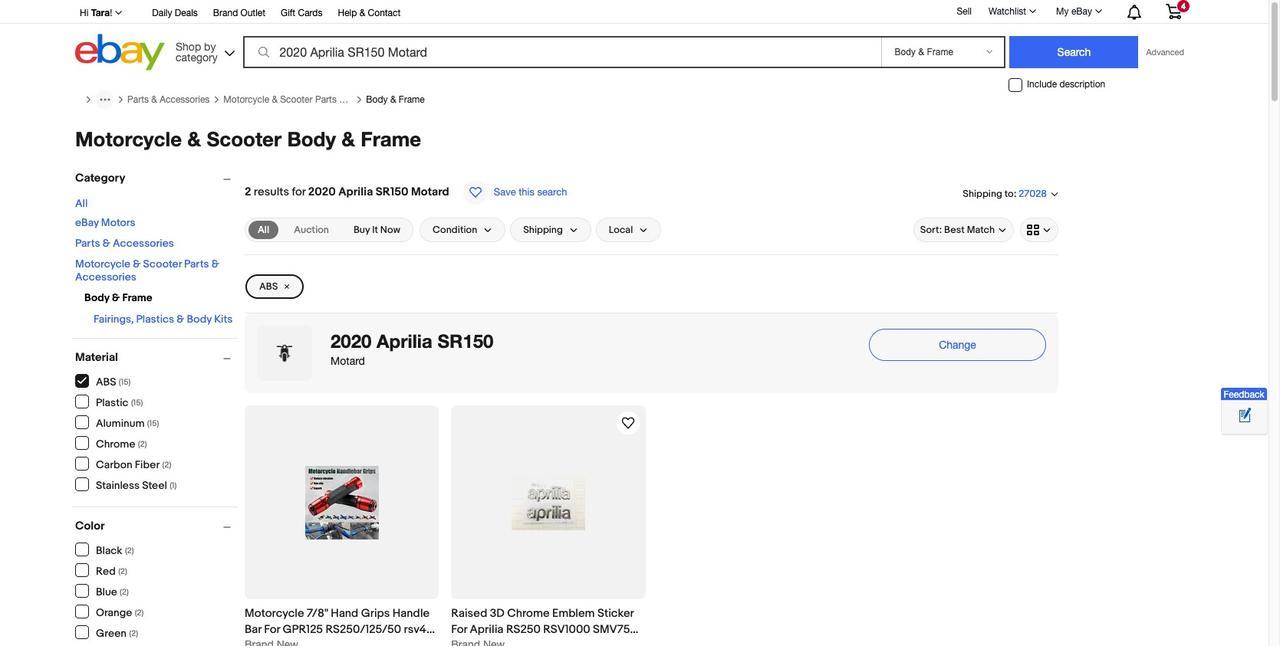 Task type: describe. For each thing, give the bounding box(es) containing it.
material
[[75, 351, 118, 365]]

best
[[945, 224, 965, 236]]

0 horizontal spatial body & frame
[[84, 292, 152, 305]]

account navigation
[[71, 0, 1194, 24]]

silver
[[451, 639, 480, 647]]

sell
[[957, 6, 972, 17]]

save
[[494, 186, 516, 198]]

carbon
[[96, 458, 132, 471]]

orange
[[96, 607, 132, 620]]

aprilia inside 2020 aprilia sr150 motard
[[377, 331, 433, 352]]

(15) for aluminum
[[147, 419, 159, 429]]

rsv4
[[404, 623, 427, 638]]

deals
[[175, 8, 198, 18]]

motorcycle 7/8" hand grips handle bar for gpr125 rs250/125/50 rsv4 1000 aprc rf
[[245, 607, 430, 647]]

abs for abs (15)
[[96, 376, 116, 389]]

hi tara !
[[80, 7, 112, 18]]

rsv1000
[[543, 623, 591, 638]]

27028
[[1019, 188, 1047, 201]]

all link inside the 2020 aprilia sr150 main content
[[249, 221, 279, 239]]

plastics
[[136, 313, 174, 326]]

all inside the 2020 aprilia sr150 main content
[[258, 224, 269, 236]]

ebay motors link
[[75, 216, 136, 229]]

motorcycle 7/8" hand grips handle bar for gpr125 rs250/125/50 rsv4 1000 aprc rf heading
[[245, 607, 435, 647]]

advanced link
[[1139, 37, 1192, 68]]

condition button
[[420, 218, 506, 242]]

0 vertical spatial frame
[[399, 94, 425, 105]]

category button
[[75, 171, 238, 186]]

!
[[110, 8, 112, 18]]

2020 aprilia sr150 main content
[[239, 164, 1065, 647]]

watchlist link
[[981, 2, 1044, 21]]

(2) for green
[[129, 629, 138, 639]]

stainless steel (1)
[[96, 479, 177, 492]]

aprc
[[273, 639, 303, 647]]

daily deals link
[[152, 5, 198, 22]]

ebay inside account navigation
[[1072, 6, 1093, 17]]

outlet
[[241, 8, 266, 18]]

my ebay link
[[1048, 2, 1109, 21]]

Search for anything text field
[[246, 38, 879, 67]]

ebay motors parts & accessories motorcycle & scooter parts & accessories
[[75, 216, 219, 284]]

black (2)
[[96, 544, 134, 557]]

ebay inside ebay motors parts & accessories motorcycle & scooter parts & accessories
[[75, 216, 99, 229]]

(2) for blue
[[120, 587, 129, 597]]

motorcycle for motorcycle & scooter body & frame
[[75, 127, 182, 151]]

2 results for 2020 aprilia sr150 motard
[[245, 185, 449, 199]]

fairings, plastics & body kits
[[94, 313, 233, 326]]

4 link
[[1157, 0, 1192, 22]]

feedback
[[1224, 390, 1265, 400]]

1 vertical spatial parts & accessories link
[[75, 237, 174, 250]]

contact
[[368, 8, 401, 18]]

motors
[[101, 216, 136, 229]]

(2) for orange
[[135, 608, 144, 618]]

motorcycle 7/8" hand grips handle bar for gpr125 rs250/125/50 rsv4 1000 aprc rf image
[[305, 466, 379, 540]]

results
[[254, 185, 289, 199]]

2020 inside 2020 aprilia sr150 motard
[[331, 331, 372, 352]]

scooter inside ebay motors parts & accessories motorcycle & scooter parts & accessories
[[143, 258, 182, 271]]

buy it now
[[354, 224, 400, 236]]

watch raised 3d chrome emblem sticker for aprilia rs250 rsv1000 smv750 silver decal image
[[619, 414, 637, 433]]

motorcycle 7/8" hand grips handle bar for gpr125 rs250/125/50 rsv4 1000 aprc rf link
[[245, 606, 439, 647]]

All selected text field
[[258, 223, 269, 237]]

shop by category
[[176, 40, 218, 63]]

now
[[380, 224, 400, 236]]

motard inside 2020 aprilia sr150 motard
[[331, 355, 365, 368]]

buy
[[354, 224, 370, 236]]

gift cards link
[[281, 5, 323, 22]]

carbon fiber (2)
[[96, 458, 171, 471]]

sticker
[[598, 607, 634, 622]]

aluminum (15)
[[96, 417, 159, 430]]

help
[[338, 8, 357, 18]]

none submit inside the shop by category banner
[[1010, 36, 1139, 68]]

2
[[245, 185, 251, 199]]

(2) inside carbon fiber (2)
[[162, 460, 171, 470]]

hand
[[331, 607, 359, 622]]

blue (2)
[[96, 586, 129, 599]]

scooter for body
[[207, 127, 282, 151]]

brand outlet
[[213, 8, 266, 18]]

tara
[[91, 7, 110, 18]]

motorcycle & scooter body & frame
[[75, 127, 421, 151]]

match
[[967, 224, 995, 236]]

0 horizontal spatial all
[[75, 197, 88, 210]]

kits
[[214, 313, 233, 326]]

listing options selector. gallery view selected. image
[[1027, 224, 1052, 236]]

chrome inside raised 3d chrome emblem sticker for aprilia rs250 rsv1000 smv750 silver decal
[[507, 607, 550, 622]]

green (2)
[[96, 627, 138, 640]]

(15) for abs
[[119, 377, 131, 387]]

raised
[[451, 607, 487, 622]]

category
[[176, 51, 218, 63]]

1 horizontal spatial motorcycle & scooter parts & accessories link
[[224, 94, 398, 105]]

brand outlet link
[[213, 5, 266, 22]]

rf
[[306, 639, 319, 647]]

by
[[204, 40, 216, 53]]

motorcycle & scooter parts & accessories
[[224, 94, 398, 105]]

auction
[[294, 224, 329, 236]]

& inside account navigation
[[360, 8, 365, 18]]

red (2)
[[96, 565, 127, 578]]

body & frame link
[[366, 94, 425, 105]]

(2) for chrome
[[138, 439, 147, 449]]

include description
[[1027, 79, 1106, 90]]



Task type: vqa. For each thing, say whether or not it's contained in the screenshot.
Raised on the left
yes



Task type: locate. For each thing, give the bounding box(es) containing it.
0 horizontal spatial ebay
[[75, 216, 99, 229]]

motorcycle for motorcycle & scooter parts & accessories
[[224, 94, 269, 105]]

(2) for red
[[118, 567, 127, 577]]

(15) for plastic
[[131, 398, 143, 408]]

shop by category banner
[[71, 0, 1194, 74]]

scooter up motorcycle & scooter body & frame
[[280, 94, 313, 105]]

0 horizontal spatial abs
[[96, 376, 116, 389]]

1 horizontal spatial body & frame
[[366, 94, 425, 105]]

0 vertical spatial (15)
[[119, 377, 131, 387]]

orange (2)
[[96, 607, 144, 620]]

2 horizontal spatial aprilia
[[470, 623, 504, 638]]

color
[[75, 519, 105, 534]]

(2) inside black (2)
[[125, 546, 134, 556]]

1 vertical spatial motorcycle & scooter parts & accessories link
[[75, 258, 219, 284]]

1 vertical spatial frame
[[361, 127, 421, 151]]

(2) right orange
[[135, 608, 144, 618]]

scooter up 2
[[207, 127, 282, 151]]

1 vertical spatial abs
[[96, 376, 116, 389]]

(15) inside abs (15)
[[119, 377, 131, 387]]

0 horizontal spatial shipping
[[523, 224, 563, 236]]

all link down 'results'
[[249, 221, 279, 239]]

0 vertical spatial ebay
[[1072, 6, 1093, 17]]

shipping
[[963, 188, 1003, 200], [523, 224, 563, 236]]

(15) up plastic (15)
[[119, 377, 131, 387]]

change
[[939, 339, 977, 351]]

parts
[[127, 94, 149, 105], [315, 94, 337, 105], [75, 237, 100, 250], [184, 258, 209, 271]]

(1)
[[170, 481, 177, 491]]

plastic (15)
[[96, 396, 143, 409]]

4
[[1181, 2, 1186, 11]]

(2) right the green
[[129, 629, 138, 639]]

(2) inside green (2)
[[129, 629, 138, 639]]

aprilia inside raised 3d chrome emblem sticker for aprilia rs250 rsv1000 smv750 silver decal
[[470, 623, 504, 638]]

to
[[1005, 188, 1014, 200]]

this
[[519, 186, 535, 198]]

0 vertical spatial scooter
[[280, 94, 313, 105]]

1 vertical spatial scooter
[[207, 127, 282, 151]]

2020 aprilia sr150 motard
[[331, 331, 494, 368]]

fairings, plastics & body kits link
[[94, 313, 233, 326]]

2 vertical spatial frame
[[122, 292, 152, 305]]

0 horizontal spatial chrome
[[96, 438, 135, 451]]

1 for from the left
[[264, 623, 280, 638]]

2 vertical spatial (15)
[[147, 419, 159, 429]]

gift cards
[[281, 8, 323, 18]]

0 horizontal spatial motorcycle & scooter parts & accessories link
[[75, 258, 219, 284]]

gpr125
[[283, 623, 323, 638]]

(15) up aluminum (15) on the left bottom of the page
[[131, 398, 143, 408]]

&
[[360, 8, 365, 18], [151, 94, 157, 105], [272, 94, 278, 105], [339, 94, 345, 105], [390, 94, 396, 105], [187, 127, 201, 151], [342, 127, 355, 151], [103, 237, 110, 250], [133, 258, 141, 271], [212, 258, 219, 271], [112, 292, 120, 305], [177, 313, 184, 326]]

1 horizontal spatial chrome
[[507, 607, 550, 622]]

decal
[[482, 639, 513, 647]]

all link up ebay motors link
[[75, 197, 88, 210]]

0 vertical spatial body & frame
[[366, 94, 425, 105]]

black
[[96, 544, 122, 557]]

emblem
[[552, 607, 595, 622]]

1 vertical spatial ebay
[[75, 216, 99, 229]]

sr150
[[376, 185, 409, 199], [438, 331, 494, 352]]

motorcycle up category dropdown button
[[75, 127, 182, 151]]

0 horizontal spatial aprilia
[[338, 185, 373, 199]]

1 horizontal spatial aprilia
[[377, 331, 433, 352]]

shipping for shipping to : 27028
[[963, 188, 1003, 200]]

(2) for black
[[125, 546, 134, 556]]

sort:
[[920, 224, 942, 236]]

my
[[1057, 6, 1069, 17]]

save this search
[[494, 186, 567, 198]]

green
[[96, 627, 127, 640]]

1 vertical spatial (15)
[[131, 398, 143, 408]]

change button
[[869, 329, 1047, 361]]

(2)
[[138, 439, 147, 449], [162, 460, 171, 470], [125, 546, 134, 556], [118, 567, 127, 577], [120, 587, 129, 597], [135, 608, 144, 618], [129, 629, 138, 639]]

motorcycle & scooter parts & accessories link up plastics
[[75, 258, 219, 284]]

1 horizontal spatial all link
[[249, 221, 279, 239]]

smv750
[[593, 623, 638, 638]]

motorcycle up motorcycle & scooter body & frame
[[224, 94, 269, 105]]

0 vertical spatial motorcycle & scooter parts & accessories link
[[224, 94, 398, 105]]

shipping inside shipping to : 27028
[[963, 188, 1003, 200]]

raised 3d chrome emblem sticker for aprilia rs250 rsv1000 smv750 silver decal heading
[[451, 607, 639, 647]]

0 horizontal spatial sr150
[[376, 185, 409, 199]]

advanced
[[1147, 48, 1185, 57]]

all up ebay motors link
[[75, 197, 88, 210]]

1 horizontal spatial for
[[451, 623, 467, 638]]

0 vertical spatial all link
[[75, 197, 88, 210]]

1 vertical spatial aprilia
[[377, 331, 433, 352]]

0 vertical spatial sr150
[[376, 185, 409, 199]]

motorcycle inside the motorcycle 7/8" hand grips handle bar for gpr125 rs250/125/50 rsv4 1000 aprc rf
[[245, 607, 304, 622]]

None submit
[[1010, 36, 1139, 68]]

raised 3d chrome emblem sticker for aprilia rs250 rsv1000 smv750 silver decal image
[[512, 475, 585, 531]]

parts & accessories link down category
[[127, 94, 210, 105]]

abs up plastic
[[96, 376, 116, 389]]

ebay right the my
[[1072, 6, 1093, 17]]

shipping down the "search"
[[523, 224, 563, 236]]

(2) right red
[[118, 567, 127, 577]]

0 vertical spatial shipping
[[963, 188, 1003, 200]]

0 vertical spatial parts & accessories link
[[127, 94, 210, 105]]

color button
[[75, 519, 238, 534]]

hi
[[80, 8, 88, 18]]

help & contact link
[[338, 5, 401, 22]]

blue
[[96, 586, 117, 599]]

for right bar
[[264, 623, 280, 638]]

0 vertical spatial 2020
[[308, 185, 336, 199]]

sr150 inside 2020 aprilia sr150 motard
[[438, 331, 494, 352]]

sort: best match button
[[914, 218, 1014, 242]]

all down 'results'
[[258, 224, 269, 236]]

motorcycle for motorcycle 7/8" hand grips handle bar for gpr125 rs250/125/50 rsv4 1000 aprc rf
[[245, 607, 304, 622]]

1 vertical spatial all
[[258, 224, 269, 236]]

(2) inside orange (2)
[[135, 608, 144, 618]]

1 vertical spatial 2020
[[331, 331, 372, 352]]

aprilia
[[338, 185, 373, 199], [377, 331, 433, 352], [470, 623, 504, 638]]

7/8"
[[307, 607, 328, 622]]

scooter for parts
[[280, 94, 313, 105]]

gift
[[281, 8, 296, 18]]

:
[[1014, 188, 1017, 200]]

0 horizontal spatial motard
[[331, 355, 365, 368]]

motorcycle down ebay motors link
[[75, 258, 130, 271]]

1 horizontal spatial motard
[[411, 185, 449, 199]]

2 for from the left
[[451, 623, 467, 638]]

shop by category button
[[169, 34, 238, 67]]

1 vertical spatial chrome
[[507, 607, 550, 622]]

1 vertical spatial all link
[[249, 221, 279, 239]]

steel
[[142, 479, 167, 492]]

condition
[[433, 224, 477, 236]]

1 horizontal spatial abs
[[259, 281, 278, 293]]

accessories
[[160, 94, 210, 105], [348, 94, 398, 105], [113, 237, 174, 250], [75, 271, 136, 284]]

scooter
[[280, 94, 313, 105], [207, 127, 282, 151], [143, 258, 182, 271]]

(2) inside blue (2)
[[120, 587, 129, 597]]

1 vertical spatial shipping
[[523, 224, 563, 236]]

category
[[75, 171, 125, 186]]

scooter up fairings, plastics & body kits
[[143, 258, 182, 271]]

motorcycle inside ebay motors parts & accessories motorcycle & scooter parts & accessories
[[75, 258, 130, 271]]

0 vertical spatial chrome
[[96, 438, 135, 451]]

abs inside the 2020 aprilia sr150 main content
[[259, 281, 278, 293]]

0 vertical spatial abs
[[259, 281, 278, 293]]

search
[[538, 186, 567, 198]]

sort: best match
[[920, 224, 995, 236]]

for inside raised 3d chrome emblem sticker for aprilia rs250 rsv1000 smv750 silver decal
[[451, 623, 467, 638]]

shop
[[176, 40, 201, 53]]

for
[[292, 185, 306, 199]]

body & frame
[[366, 94, 425, 105], [84, 292, 152, 305]]

shipping button
[[510, 218, 591, 242]]

0 horizontal spatial for
[[264, 623, 280, 638]]

(15) right aluminum
[[147, 419, 159, 429]]

rs250
[[506, 623, 541, 638]]

(2) right fiber
[[162, 460, 171, 470]]

(2) up fiber
[[138, 439, 147, 449]]

my ebay
[[1057, 6, 1093, 17]]

1 horizontal spatial sr150
[[438, 331, 494, 352]]

shipping for shipping
[[523, 224, 563, 236]]

ebay left motors
[[75, 216, 99, 229]]

motorcycle & scooter parts & accessories link up motorcycle & scooter body & frame
[[224, 94, 398, 105]]

1 horizontal spatial all
[[258, 224, 269, 236]]

it
[[372, 224, 378, 236]]

1 vertical spatial motard
[[331, 355, 365, 368]]

(15) inside plastic (15)
[[131, 398, 143, 408]]

brand
[[213, 8, 238, 18]]

(2) inside red (2)
[[118, 567, 127, 577]]

0 vertical spatial all
[[75, 197, 88, 210]]

description
[[1060, 79, 1106, 90]]

(2) right blue
[[120, 587, 129, 597]]

(2) right black
[[125, 546, 134, 556]]

aluminum
[[96, 417, 145, 430]]

1 vertical spatial body & frame
[[84, 292, 152, 305]]

parts & accessories link down motors
[[75, 237, 174, 250]]

abs for abs
[[259, 281, 278, 293]]

material button
[[75, 351, 238, 365]]

2 vertical spatial scooter
[[143, 258, 182, 271]]

abs down 'all selected' text box
[[259, 281, 278, 293]]

(15) inside aluminum (15)
[[147, 419, 159, 429]]

chrome (2)
[[96, 438, 147, 451]]

1 vertical spatial sr150
[[438, 331, 494, 352]]

handle
[[393, 607, 430, 622]]

shipping to : 27028
[[963, 188, 1047, 201]]

red
[[96, 565, 116, 578]]

2020
[[308, 185, 336, 199], [331, 331, 372, 352]]

shipping left to at the top right
[[963, 188, 1003, 200]]

1 horizontal spatial ebay
[[1072, 6, 1093, 17]]

motorcycle up bar
[[245, 607, 304, 622]]

abs
[[259, 281, 278, 293], [96, 376, 116, 389]]

0 vertical spatial aprilia
[[338, 185, 373, 199]]

0 horizontal spatial all link
[[75, 197, 88, 210]]

shipping inside dropdown button
[[523, 224, 563, 236]]

chrome up the carbon on the left of the page
[[96, 438, 135, 451]]

rs250/125/50
[[326, 623, 401, 638]]

3d
[[490, 607, 505, 622]]

save this search button
[[459, 180, 572, 206]]

motorcycle & scooter parts & accessories link
[[224, 94, 398, 105], [75, 258, 219, 284]]

include
[[1027, 79, 1057, 90]]

chrome up rs250
[[507, 607, 550, 622]]

1 horizontal spatial shipping
[[963, 188, 1003, 200]]

(2) inside chrome (2)
[[138, 439, 147, 449]]

watchlist
[[989, 6, 1027, 17]]

0 vertical spatial motard
[[411, 185, 449, 199]]

local
[[609, 224, 633, 236]]

cards
[[298, 8, 323, 18]]

for up silver
[[451, 623, 467, 638]]

for inside the motorcycle 7/8" hand grips handle bar for gpr125 rs250/125/50 rsv4 1000 aprc rf
[[264, 623, 280, 638]]

sell link
[[950, 6, 979, 17]]

2 vertical spatial aprilia
[[470, 623, 504, 638]]



